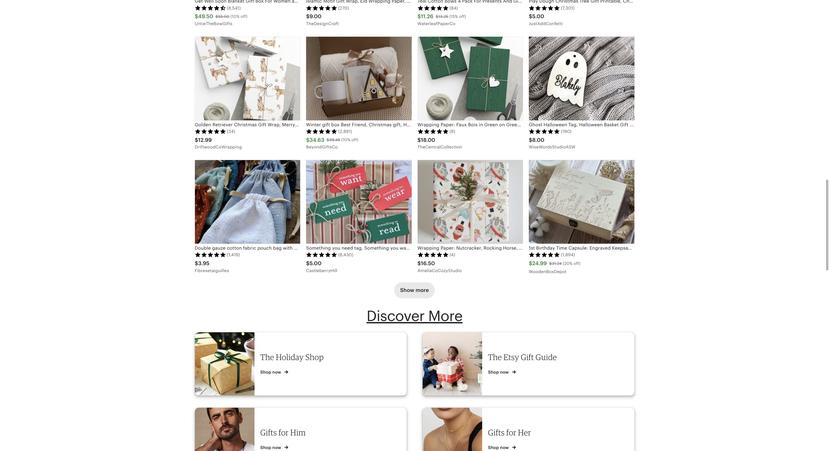Task type: vqa. For each thing, say whether or not it's contained in the screenshot.


Task type: describe. For each thing, give the bounding box(es) containing it.
$ 5.00 castleberryhill
[[306, 261, 338, 273]]

shop for gifts for her
[[488, 446, 499, 451]]

$ 16.50 ameliacocozystudio
[[418, 261, 462, 273]]

5 out of 5 stars image for $ 24.99 $ 31.24 (20% off) woodenboxdepot
[[529, 253, 560, 258]]

shop for the holiday shop
[[261, 370, 271, 375]]

thecentralcollection
[[418, 145, 463, 150]]

wisewordsstudioasw
[[529, 145, 576, 150]]

shop for the etsy gift guide
[[488, 370, 499, 375]]

untiethebowgifts
[[195, 21, 233, 26]]

show more link
[[395, 283, 435, 299]]

$ 11.26 $ 13.25 (15% off) waterleafpaperco
[[418, 13, 466, 26]]

off) for 49.50
[[241, 14, 248, 19]]

8.00
[[533, 137, 545, 143]]

55.00
[[218, 14, 230, 19]]

discover more
[[367, 309, 463, 325]]

shop now for the holiday shop
[[261, 370, 282, 375]]

$ 34.63 $ 38.48 (10% off) beyondgiftsco
[[306, 137, 359, 150]]

something you need tag, something you want, you need, to wear, to read tags, christmas gift tags, want need wear read tags, set of 4 image
[[306, 160, 412, 244]]

49.50
[[198, 13, 213, 20]]

off) for 34.63
[[352, 138, 359, 143]]

3.95
[[198, 261, 210, 267]]

11.26
[[421, 13, 434, 20]]

winter gift box best friend, christmas gift, holiday gift box for women, gift idea, gift box for women, care package for her warm gift image
[[306, 37, 412, 120]]

gift
[[521, 353, 534, 363]]

discover
[[367, 309, 425, 325]]

shop now for gifts for her
[[488, 446, 510, 451]]

(2,891)
[[339, 129, 352, 134]]

13.25
[[439, 14, 449, 19]]

(10% for 49.50
[[231, 14, 240, 19]]

5 out of 5 stars image for $ 5.00 castleberryhill
[[306, 253, 338, 258]]

16.50
[[421, 261, 435, 267]]

(270)
[[339, 6, 349, 11]]

now for gifts for him
[[273, 446, 281, 451]]

for for her
[[507, 428, 517, 438]]

more
[[416, 288, 429, 294]]

castleberryhill
[[306, 269, 338, 273]]

$ for $ 11.26 $ 13.25 (15% off) waterleafpaperco
[[418, 13, 421, 20]]

(190)
[[561, 129, 572, 134]]

(8,541)
[[227, 6, 241, 11]]

5 out of 5 stars image for $ 18.00 thecentralcollection
[[418, 129, 449, 134]]

(8,430)
[[339, 253, 354, 258]]

$ for $ 34.63 $ 38.48 (10% off) beyondgiftsco
[[306, 137, 310, 143]]

38.48
[[330, 138, 341, 143]]

shop now for gifts for him
[[261, 446, 282, 451]]

$ for $ 9.00 thedesigncraft
[[306, 13, 310, 20]]

(4)
[[450, 253, 456, 258]]

$ 9.00 thedesigncraft
[[306, 13, 339, 26]]

5 out of 5 stars image for $ 8.00 wisewordsstudioasw
[[529, 129, 560, 134]]

off) for 24.99
[[574, 262, 581, 266]]

double gauze cotton fabric pouch bag with gold polka dots, zero waste gift packaging, reusable gift pouch, birth pouch, christmas image
[[195, 160, 300, 244]]

(84)
[[450, 6, 458, 11]]

show
[[400, 288, 415, 294]]

$ 3.95 fibresetaiguilles
[[195, 261, 229, 273]]

the etsy gift guide
[[488, 353, 557, 363]]

the for the holiday shop
[[261, 353, 274, 363]]

1st birthday time capsule: engraved keepsake box, baby's memory box, wedding anniversary gift | to open on your 18th birthday image
[[529, 160, 635, 244]]

thedesigncraft
[[306, 21, 339, 26]]

9.00
[[310, 13, 322, 20]]

shop right holiday
[[306, 353, 324, 363]]

12.99
[[198, 137, 212, 143]]

gifts for her
[[488, 428, 531, 438]]

$ for $ 3.95 fibresetaiguilles
[[195, 261, 198, 267]]

5.00 for $ 5.00 castleberryhill
[[310, 261, 322, 267]]

$ 18.00 thecentralcollection
[[418, 137, 463, 150]]

off) for 11.26
[[459, 14, 466, 19]]

driftwoodcowrapping
[[195, 145, 242, 150]]

4.5 out of 5 stars image
[[195, 5, 226, 11]]

shop for gifts for him
[[261, 446, 271, 451]]

justaddconfetti
[[529, 21, 563, 26]]



Task type: locate. For each thing, give the bounding box(es) containing it.
for left him
[[279, 428, 289, 438]]

2 for from the left
[[507, 428, 517, 438]]

5 out of 5 stars image up 3.95
[[195, 253, 226, 258]]

shop now down gifts for her
[[488, 446, 510, 451]]

fibresetaiguilles
[[195, 269, 229, 273]]

(10% inside $ 34.63 $ 38.48 (10% off) beyondgiftsco
[[342, 138, 351, 143]]

gifts for him
[[261, 428, 306, 438]]

(10% down (2,891)
[[342, 138, 351, 143]]

$ for $ 12.99 driftwoodcowrapping
[[195, 137, 198, 143]]

5 out of 5 stars image for $ 3.95 fibresetaiguilles
[[195, 253, 226, 258]]

5 out of 5 stars image for $ 9.00 thedesigncraft
[[306, 5, 338, 11]]

him
[[291, 428, 306, 438]]

the left etsy
[[488, 353, 502, 363]]

2 gifts from the left
[[488, 428, 505, 438]]

now down gifts for her
[[500, 446, 509, 451]]

(20%
[[563, 262, 573, 266]]

shop down gifts for him
[[261, 446, 271, 451]]

$ inside the "$ 9.00 thedesigncraft"
[[306, 13, 310, 20]]

$ inside $ 5.00 justaddconfetti
[[529, 13, 533, 20]]

$ for $ 5.00 justaddconfetti
[[529, 13, 533, 20]]

1 vertical spatial (10%
[[342, 138, 351, 143]]

5.00 for $ 5.00 justaddconfetti
[[533, 13, 545, 20]]

1 horizontal spatial the
[[488, 353, 502, 363]]

etsy
[[504, 353, 520, 363]]

5 out of 5 stars image for $ 5.00 justaddconfetti
[[529, 5, 560, 11]]

$ for $ 24.99 $ 31.24 (20% off) woodenboxdepot
[[529, 261, 533, 267]]

gifts for gifts for him
[[261, 428, 277, 438]]

(34)
[[227, 129, 235, 134]]

0 horizontal spatial the
[[261, 353, 274, 363]]

2 the from the left
[[488, 353, 502, 363]]

off) inside $ 11.26 $ 13.25 (15% off) waterleafpaperco
[[459, 14, 466, 19]]

the
[[261, 353, 274, 363], [488, 353, 502, 363]]

1 the from the left
[[261, 353, 274, 363]]

0 horizontal spatial for
[[279, 428, 289, 438]]

0 horizontal spatial gifts
[[261, 428, 277, 438]]

5 out of 5 stars image up 34.63
[[306, 129, 338, 134]]

the holiday shop
[[261, 353, 324, 363]]

$ 49.50 $ 55.00 (10% off) untiethebowgifts
[[195, 13, 248, 26]]

31.24
[[552, 262, 562, 266]]

$ 5.00 justaddconfetti
[[529, 13, 563, 26]]

5 out of 5 stars image up 11.26
[[418, 5, 449, 11]]

5 out of 5 stars image
[[306, 5, 338, 11], [418, 5, 449, 11], [529, 5, 560, 11], [195, 129, 226, 134], [306, 129, 338, 134], [418, 129, 449, 134], [529, 129, 560, 134], [195, 253, 226, 258], [306, 253, 338, 258], [418, 253, 449, 258], [529, 253, 560, 258]]

34.63
[[310, 137, 325, 143]]

(1,894)
[[561, 253, 575, 258]]

$ for $ 18.00 thecentralcollection
[[418, 137, 421, 143]]

gifts for gifts for her
[[488, 428, 505, 438]]

5 out of 5 stars image up the 12.99
[[195, 129, 226, 134]]

off) inside $ 34.63 $ 38.48 (10% off) beyondgiftsco
[[352, 138, 359, 143]]

5 out of 5 stars image up 24.99
[[529, 253, 560, 258]]

ghost halloween tag, halloween basket gift tag, trick or treat tag, spooky gift tag, halloween wood tags, wooden fall name tag image
[[529, 37, 635, 120]]

off) right (15%
[[459, 14, 466, 19]]

wrapping paper: faux bois in green on green (christmas, holiday, birthday, housewarming gift wrap) image
[[418, 37, 523, 120]]

5 out of 5 stars image up 8.00
[[529, 129, 560, 134]]

for
[[279, 428, 289, 438], [507, 428, 517, 438]]

$ for $ 49.50 $ 55.00 (10% off) untiethebowgifts
[[195, 13, 198, 20]]

$ inside $ 3.95 fibresetaiguilles
[[195, 261, 198, 267]]

5 out of 5 stars image for $ 16.50 ameliacocozystudio
[[418, 253, 449, 258]]

5.00 up castleberryhill
[[310, 261, 322, 267]]

(8)
[[450, 129, 456, 134]]

golden retriever christmas gift wrap, merry christmas wrapping paper, vintage gift wrap, christmas dogs, golden retriever image
[[195, 37, 300, 120]]

now
[[273, 370, 281, 375], [500, 370, 509, 375], [273, 446, 281, 451], [500, 446, 509, 451]]

for for him
[[279, 428, 289, 438]]

5.00 inside $ 5.00 justaddconfetti
[[533, 13, 545, 20]]

now down gifts for him
[[273, 446, 281, 451]]

$ inside the $ 8.00 wisewordsstudioasw
[[529, 137, 533, 143]]

now for the holiday shop
[[273, 370, 281, 375]]

(10% down (8,541)
[[231, 14, 240, 19]]

$ inside $ 12.99 driftwoodcowrapping
[[195, 137, 198, 143]]

(15%
[[450, 14, 458, 19]]

woodenboxdepot
[[529, 270, 567, 274]]

$ inside $ 16.50 ameliacocozystudio
[[418, 261, 421, 267]]

0 vertical spatial 5.00
[[533, 13, 545, 20]]

(7,301)
[[561, 6, 575, 11]]

$ 8.00 wisewordsstudioasw
[[529, 137, 576, 150]]

holiday
[[276, 353, 304, 363]]

now for the etsy gift guide
[[500, 370, 509, 375]]

0 horizontal spatial 5.00
[[310, 261, 322, 267]]

(1,419)
[[227, 253, 240, 258]]

5.00 inside $ 5.00 castleberryhill
[[310, 261, 322, 267]]

gifts left him
[[261, 428, 277, 438]]

shop down gifts for her
[[488, 446, 499, 451]]

shop down the etsy gift guide
[[488, 370, 499, 375]]

off) inside $ 24.99 $ 31.24 (20% off) woodenboxdepot
[[574, 262, 581, 266]]

$
[[195, 13, 198, 20], [306, 13, 310, 20], [418, 13, 421, 20], [529, 13, 533, 20], [216, 14, 218, 19], [436, 14, 439, 19], [195, 137, 198, 143], [306, 137, 310, 143], [418, 137, 421, 143], [529, 137, 533, 143], [327, 138, 330, 143], [195, 261, 198, 267], [306, 261, 310, 267], [418, 261, 421, 267], [529, 261, 533, 267], [550, 262, 552, 266]]

more
[[429, 309, 463, 325]]

18.00
[[421, 137, 436, 143]]

24.99
[[533, 261, 547, 267]]

shop now down etsy
[[488, 370, 510, 375]]

off) inside $ 49.50 $ 55.00 (10% off) untiethebowgifts
[[241, 14, 248, 19]]

show more
[[400, 288, 429, 294]]

1 for from the left
[[279, 428, 289, 438]]

$ for $ 8.00 wisewordsstudioasw
[[529, 137, 533, 143]]

1 vertical spatial 5.00
[[310, 261, 322, 267]]

1 horizontal spatial 5.00
[[533, 13, 545, 20]]

5 out of 5 stars image up 16.50
[[418, 253, 449, 258]]

$ for $ 16.50 ameliacocozystudio
[[418, 261, 421, 267]]

off) down (2,891)
[[352, 138, 359, 143]]

$ 24.99 $ 31.24 (20% off) woodenboxdepot
[[529, 261, 581, 274]]

1 horizontal spatial gifts
[[488, 428, 505, 438]]

$ inside $ 5.00 castleberryhill
[[306, 261, 310, 267]]

shop
[[306, 353, 324, 363], [261, 370, 271, 375], [488, 370, 499, 375], [261, 446, 271, 451], [488, 446, 499, 451]]

5 out of 5 stars image for $ 11.26 $ 13.25 (15% off) waterleafpaperco
[[418, 5, 449, 11]]

discover more link
[[367, 309, 463, 325]]

shop now down gifts for him
[[261, 446, 282, 451]]

shop now for the etsy gift guide
[[488, 370, 510, 375]]

shop down the holiday shop
[[261, 370, 271, 375]]

off) right the (20%
[[574, 262, 581, 266]]

5.00
[[533, 13, 545, 20], [310, 261, 322, 267]]

(10% for 34.63
[[342, 138, 351, 143]]

1 gifts from the left
[[261, 428, 277, 438]]

5.00 up justaddconfetti
[[533, 13, 545, 20]]

now down etsy
[[500, 370, 509, 375]]

off)
[[241, 14, 248, 19], [459, 14, 466, 19], [352, 138, 359, 143], [574, 262, 581, 266]]

shop now
[[261, 370, 282, 375], [488, 370, 510, 375], [261, 446, 282, 451], [488, 446, 510, 451]]

1 horizontal spatial (10%
[[342, 138, 351, 143]]

for left the her
[[507, 428, 517, 438]]

$ 12.99 driftwoodcowrapping
[[195, 137, 242, 150]]

beyondgiftsco
[[306, 145, 338, 150]]

5 out of 5 stars image for $ 34.63 $ 38.48 (10% off) beyondgiftsco
[[306, 129, 338, 134]]

(10%
[[231, 14, 240, 19], [342, 138, 351, 143]]

her
[[518, 428, 531, 438]]

5 out of 5 stars image up $ 5.00 justaddconfetti
[[529, 5, 560, 11]]

5 out of 5 stars image up $ 5.00 castleberryhill
[[306, 253, 338, 258]]

ameliacocozystudio
[[418, 269, 462, 273]]

the left holiday
[[261, 353, 274, 363]]

$ for $ 5.00 castleberryhill
[[306, 261, 310, 267]]

waterleafpaperco
[[418, 21, 456, 26]]

$ inside the $ 18.00 thecentralcollection
[[418, 137, 421, 143]]

gifts
[[261, 428, 277, 438], [488, 428, 505, 438]]

0 horizontal spatial (10%
[[231, 14, 240, 19]]

now down holiday
[[273, 370, 281, 375]]

1 horizontal spatial for
[[507, 428, 517, 438]]

off) down (8,541)
[[241, 14, 248, 19]]

5 out of 5 stars image for $ 12.99 driftwoodcowrapping
[[195, 129, 226, 134]]

guide
[[536, 353, 557, 363]]

shop now down holiday
[[261, 370, 282, 375]]

5 out of 5 stars image up 18.00
[[418, 129, 449, 134]]

the for the etsy gift guide
[[488, 353, 502, 363]]

0 vertical spatial (10%
[[231, 14, 240, 19]]

(10% inside $ 49.50 $ 55.00 (10% off) untiethebowgifts
[[231, 14, 240, 19]]

5 out of 5 stars image up the 9.00 on the left of the page
[[306, 5, 338, 11]]

wrapping paper: nutcracker, rocking horse, trumpets, ballerinas & ornaments design | gift wrap | christmas wrapping | holiday image
[[418, 160, 523, 244]]

now for gifts for her
[[500, 446, 509, 451]]

gifts left the her
[[488, 428, 505, 438]]



